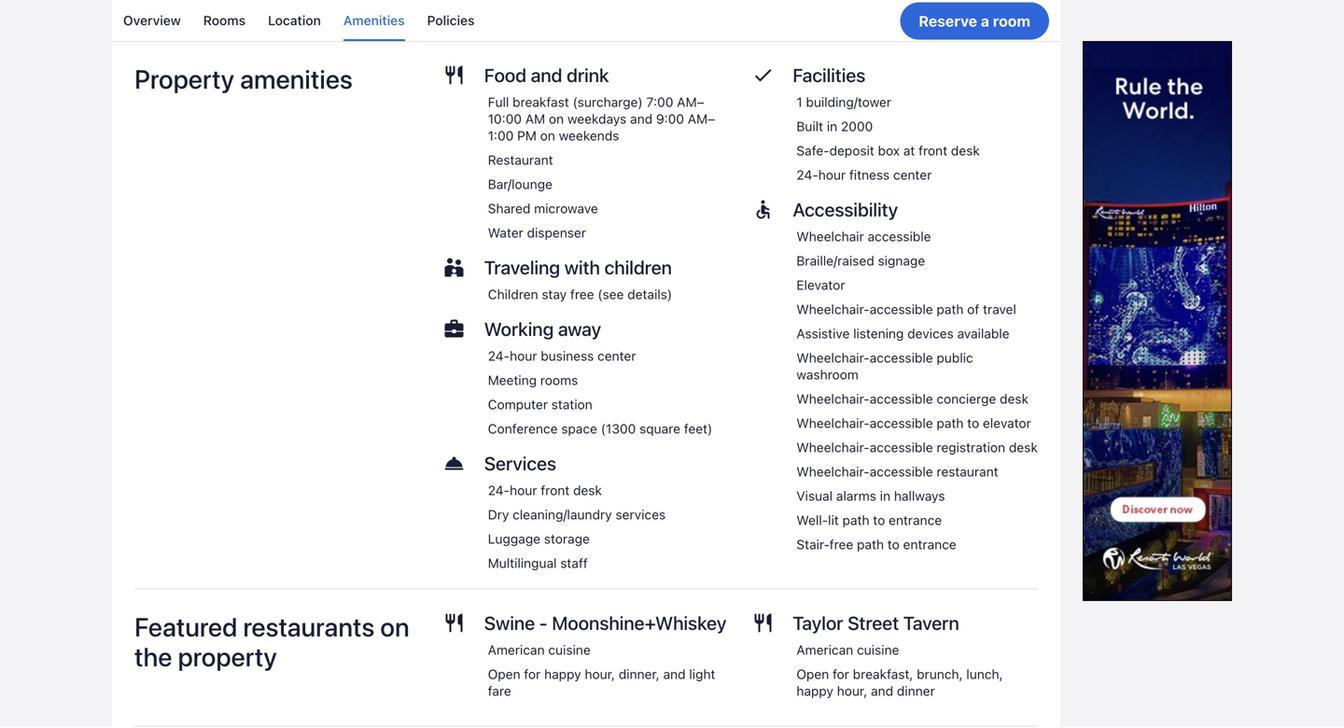 Task type: vqa. For each thing, say whether or not it's contained in the screenshot.


Task type: describe. For each thing, give the bounding box(es) containing it.
american cuisine open for happy hour, dinner, and light fare
[[488, 642, 716, 699]]

featured
[[134, 612, 238, 642]]

stair-
[[797, 537, 830, 552]]

5 wheelchair- from the top
[[797, 440, 870, 455]]

children
[[488, 287, 538, 302]]

accessibility
[[793, 198, 898, 220]]

rooms
[[203, 13, 246, 28]]

elevator
[[797, 277, 846, 293]]

for for swine
[[524, 667, 541, 682]]

amenities link
[[343, 0, 405, 41]]

dinner
[[897, 683, 935, 699]]

built
[[797, 118, 824, 134]]

*see
[[134, 13, 164, 28]]

in inside wheelchair accessible braille/raised signage elevator wheelchair-accessible path of travel assistive listening devices available wheelchair-accessible public washroom wheelchair-accessible concierge desk wheelchair-accessible path to elevator wheelchair-accessible registration desk wheelchair-accessible restaurant visual alarms in hallways well-lit path to entrance stair-free path to entrance
[[880, 488, 891, 504]]

computer
[[488, 397, 548, 412]]

(see
[[598, 287, 624, 302]]

3 wheelchair- from the top
[[797, 391, 870, 407]]

storage
[[544, 531, 590, 547]]

details)
[[628, 287, 672, 302]]

happy inside "american cuisine open for happy hour, dinner, and light fare"
[[544, 667, 581, 682]]

on inside 'featured restaurants on the property'
[[380, 612, 410, 642]]

10:00
[[488, 111, 522, 126]]

or
[[404, 13, 417, 28]]

amenities
[[240, 63, 353, 94]]

charges
[[455, 13, 505, 28]]

2 wheelchair- from the top
[[797, 350, 870, 365]]

hour, inside american cuisine open for breakfast, brunch, lunch, happy hour, and dinner
[[837, 683, 868, 699]]

taylor
[[793, 612, 844, 634]]

traveling with children
[[484, 256, 672, 278]]

light
[[689, 667, 716, 682]]

6 wheelchair- from the top
[[797, 464, 870, 479]]

brunch,
[[917, 667, 963, 682]]

and inside full breakfast (surcharge) 7:00 am– 10:00 am on weekdays and 9:00 am– 1:00 pm on weekends restaurant bar/lounge shared microwave water dispenser
[[630, 111, 653, 126]]

business
[[541, 348, 594, 364]]

swine
[[484, 612, 535, 634]]

desk inside 24-hour front desk dry cleaning/laundry services luggage storage multilingual staff
[[573, 483, 602, 498]]

swine - moonshine+whiskey
[[484, 612, 727, 634]]

1 building/tower built in 2000 safe-deposit box at front desk 24-hour fitness center
[[797, 94, 980, 182]]

registration
[[937, 440, 1006, 455]]

a
[[981, 12, 990, 30]]

*see fees and policies for additional details or extra charges button
[[134, 1, 1038, 29]]

-
[[540, 612, 548, 634]]

public
[[937, 350, 974, 365]]

water
[[488, 225, 524, 240]]

1:00
[[488, 128, 514, 143]]

street
[[848, 612, 899, 634]]

rooms
[[541, 372, 578, 388]]

the
[[134, 641, 172, 672]]

alarms
[[837, 488, 877, 504]]

dry
[[488, 507, 509, 522]]

and up breakfast
[[531, 64, 563, 86]]

away
[[558, 318, 602, 340]]

and inside button
[[197, 13, 220, 28]]

shared
[[488, 201, 531, 216]]

american for taylor
[[797, 642, 854, 658]]

24- inside 1 building/tower built in 2000 safe-deposit box at front desk 24-hour fitness center
[[797, 167, 819, 182]]

american cuisine open for breakfast, brunch, lunch, happy hour, and dinner
[[797, 642, 1003, 699]]

policies link
[[427, 0, 475, 41]]

devices
[[908, 326, 954, 341]]

path down concierge
[[937, 415, 964, 431]]

weekends
[[559, 128, 619, 143]]

overview
[[123, 13, 181, 28]]

listening
[[854, 326, 904, 341]]

bar/lounge
[[488, 176, 553, 192]]

restaurant
[[937, 464, 999, 479]]

dispenser
[[527, 225, 586, 240]]

desk down elevator
[[1009, 440, 1038, 455]]

signage
[[878, 253, 926, 268]]

tavern
[[904, 612, 960, 634]]

1
[[797, 94, 803, 110]]

hour, inside "american cuisine open for happy hour, dinner, and light fare"
[[585, 667, 615, 682]]

conference
[[488, 421, 558, 436]]

box
[[878, 143, 900, 158]]

open for taylor street tavern
[[797, 667, 829, 682]]

for inside *see fees and policies for additional details or extra charges button
[[274, 13, 292, 28]]

2000
[[841, 118, 873, 134]]

well-
[[797, 513, 828, 528]]

fitness
[[850, 167, 890, 182]]

reserve
[[919, 12, 978, 30]]

taylor street tavern
[[793, 612, 960, 634]]

and inside american cuisine open for breakfast, brunch, lunch, happy hour, and dinner
[[871, 683, 894, 699]]

cuisine for street
[[857, 642, 900, 658]]

fees
[[167, 13, 194, 28]]

0 vertical spatial free
[[571, 287, 594, 302]]

visual
[[797, 488, 833, 504]]

property
[[178, 641, 277, 672]]

(surcharge)
[[573, 94, 643, 110]]

in inside 1 building/tower built in 2000 safe-deposit box at front desk 24-hour fitness center
[[827, 118, 838, 134]]

hour for working away
[[510, 348, 537, 364]]

children stay free (see details)
[[488, 287, 672, 302]]

restaurants
[[243, 612, 375, 642]]

property
[[134, 63, 235, 94]]

wheelchair
[[797, 229, 864, 244]]

rooms link
[[203, 0, 246, 41]]

meeting
[[488, 372, 537, 388]]

and inside "american cuisine open for happy hour, dinner, and light fare"
[[663, 667, 686, 682]]

pm
[[517, 128, 537, 143]]



Task type: locate. For each thing, give the bounding box(es) containing it.
24- inside 24-hour front desk dry cleaning/laundry services luggage storage multilingual staff
[[488, 483, 510, 498]]

hour up meeting
[[510, 348, 537, 364]]

free inside wheelchair accessible braille/raised signage elevator wheelchair-accessible path of travel assistive listening devices available wheelchair-accessible public washroom wheelchair-accessible concierge desk wheelchair-accessible path to elevator wheelchair-accessible registration desk wheelchair-accessible restaurant visual alarms in hallways well-lit path to entrance stair-free path to entrance
[[830, 537, 854, 552]]

0 vertical spatial in
[[827, 118, 838, 134]]

stay
[[542, 287, 567, 302]]

1 cuisine from the left
[[548, 642, 591, 658]]

assistive
[[797, 326, 850, 341]]

hour inside 1 building/tower built in 2000 safe-deposit box at front desk 24-hour fitness center
[[819, 167, 846, 182]]

am
[[526, 111, 545, 126]]

happy
[[544, 667, 581, 682], [797, 683, 834, 699]]

0 vertical spatial am–
[[677, 94, 705, 110]]

2 vertical spatial 24-
[[488, 483, 510, 498]]

list
[[112, 0, 1061, 41]]

0 vertical spatial hour,
[[585, 667, 615, 682]]

9:00
[[656, 111, 684, 126]]

1 horizontal spatial for
[[524, 667, 541, 682]]

free
[[571, 287, 594, 302], [830, 537, 854, 552]]

to down hallways
[[888, 537, 900, 552]]

lunch,
[[967, 667, 1003, 682]]

desk up elevator
[[1000, 391, 1029, 407]]

station
[[552, 397, 593, 412]]

0 vertical spatial on
[[549, 111, 564, 126]]

american down the taylor
[[797, 642, 854, 658]]

2 american from the left
[[797, 642, 854, 658]]

open up the fare
[[488, 667, 521, 682]]

washroom
[[797, 367, 859, 382]]

hour, down breakfast,
[[837, 683, 868, 699]]

1 horizontal spatial american
[[797, 642, 854, 658]]

to down "alarms"
[[873, 513, 885, 528]]

center
[[894, 167, 932, 182], [598, 348, 636, 364]]

amenities
[[343, 13, 405, 28]]

fare
[[488, 683, 511, 699]]

1 wheelchair- from the top
[[797, 301, 870, 317]]

with
[[565, 256, 600, 278]]

wheelchair accessible braille/raised signage elevator wheelchair-accessible path of travel assistive listening devices available wheelchair-accessible public washroom wheelchair-accessible concierge desk wheelchair-accessible path to elevator wheelchair-accessible registration desk wheelchair-accessible restaurant visual alarms in hallways well-lit path to entrance stair-free path to entrance
[[797, 229, 1038, 552]]

in right "alarms"
[[880, 488, 891, 504]]

front up cleaning/laundry
[[541, 483, 570, 498]]

7:00
[[647, 94, 674, 110]]

available
[[958, 326, 1010, 341]]

(1300
[[601, 421, 636, 436]]

wheelchair-
[[797, 301, 870, 317], [797, 350, 870, 365], [797, 391, 870, 407], [797, 415, 870, 431], [797, 440, 870, 455], [797, 464, 870, 479]]

1 vertical spatial on
[[540, 128, 556, 143]]

0 horizontal spatial free
[[571, 287, 594, 302]]

and left light
[[663, 667, 686, 682]]

american
[[488, 642, 545, 658], [797, 642, 854, 658]]

open for swine - moonshine+whiskey
[[488, 667, 521, 682]]

open down the taylor
[[797, 667, 829, 682]]

desk up cleaning/laundry
[[573, 483, 602, 498]]

american inside american cuisine open for breakfast, brunch, lunch, happy hour, and dinner
[[797, 642, 854, 658]]

property amenities
[[134, 63, 353, 94]]

1 open from the left
[[488, 667, 521, 682]]

luggage
[[488, 531, 541, 547]]

open inside american cuisine open for breakfast, brunch, lunch, happy hour, and dinner
[[797, 667, 829, 682]]

24- for working away
[[488, 348, 510, 364]]

to
[[968, 415, 980, 431], [873, 513, 885, 528], [888, 537, 900, 552]]

1 horizontal spatial hour,
[[837, 683, 868, 699]]

deposit
[[830, 143, 875, 158]]

drink
[[567, 64, 609, 86]]

0 vertical spatial hour
[[819, 167, 846, 182]]

and down breakfast,
[[871, 683, 894, 699]]

0 vertical spatial front
[[919, 143, 948, 158]]

on right am
[[549, 111, 564, 126]]

cuisine for -
[[548, 642, 591, 658]]

center down at
[[894, 167, 932, 182]]

american inside "american cuisine open for happy hour, dinner, and light fare"
[[488, 642, 545, 658]]

center inside 24-hour business center meeting rooms computer station conference space (1300 square feet)
[[598, 348, 636, 364]]

at
[[904, 143, 915, 158]]

1 horizontal spatial open
[[797, 667, 829, 682]]

traveling
[[484, 256, 560, 278]]

working
[[484, 318, 554, 340]]

american for swine
[[488, 642, 545, 658]]

facilities
[[793, 64, 866, 86]]

1 vertical spatial front
[[541, 483, 570, 498]]

hour inside 24-hour front desk dry cleaning/laundry services luggage storage multilingual staff
[[510, 483, 537, 498]]

overview link
[[123, 0, 181, 41]]

4 wheelchair- from the top
[[797, 415, 870, 431]]

weekdays
[[568, 111, 627, 126]]

front inside 1 building/tower built in 2000 safe-deposit box at front desk 24-hour fitness center
[[919, 143, 948, 158]]

policies
[[427, 13, 475, 28]]

elevator
[[983, 415, 1032, 431]]

0 horizontal spatial american
[[488, 642, 545, 658]]

in
[[827, 118, 838, 134], [880, 488, 891, 504]]

0 horizontal spatial center
[[598, 348, 636, 364]]

services
[[616, 507, 666, 522]]

breakfast
[[513, 94, 569, 110]]

0 vertical spatial entrance
[[889, 513, 942, 528]]

path left of
[[937, 301, 964, 317]]

0 horizontal spatial hour,
[[585, 667, 615, 682]]

square
[[640, 421, 681, 436]]

1 vertical spatial center
[[598, 348, 636, 364]]

0 horizontal spatial to
[[873, 513, 885, 528]]

food
[[484, 64, 527, 86]]

restaurant
[[488, 152, 553, 167]]

center down away
[[598, 348, 636, 364]]

hour,
[[585, 667, 615, 682], [837, 683, 868, 699]]

2 vertical spatial hour
[[510, 483, 537, 498]]

center inside 1 building/tower built in 2000 safe-deposit box at front desk 24-hour fitness center
[[894, 167, 932, 182]]

1 vertical spatial in
[[880, 488, 891, 504]]

food and drink
[[484, 64, 609, 86]]

open inside "american cuisine open for happy hour, dinner, and light fare"
[[488, 667, 521, 682]]

desk right at
[[951, 143, 980, 158]]

reserve a room
[[919, 12, 1031, 30]]

2 vertical spatial to
[[888, 537, 900, 552]]

happy down the taylor
[[797, 683, 834, 699]]

to up registration
[[968, 415, 980, 431]]

cuisine down swine - moonshine+whiskey
[[548, 642, 591, 658]]

desk
[[951, 143, 980, 158], [1000, 391, 1029, 407], [1009, 440, 1038, 455], [573, 483, 602, 498]]

1 vertical spatial happy
[[797, 683, 834, 699]]

1 horizontal spatial in
[[880, 488, 891, 504]]

for down -
[[524, 667, 541, 682]]

24- for services
[[488, 483, 510, 498]]

0 horizontal spatial for
[[274, 13, 292, 28]]

1 horizontal spatial to
[[888, 537, 900, 552]]

hour for services
[[510, 483, 537, 498]]

hour down safe-
[[819, 167, 846, 182]]

0 vertical spatial center
[[894, 167, 932, 182]]

24- up meeting
[[488, 348, 510, 364]]

am– right 9:00
[[688, 111, 715, 126]]

0 vertical spatial happy
[[544, 667, 581, 682]]

and right fees
[[197, 13, 220, 28]]

happy inside american cuisine open for breakfast, brunch, lunch, happy hour, and dinner
[[797, 683, 834, 699]]

on right pm
[[540, 128, 556, 143]]

concierge
[[937, 391, 997, 407]]

front inside 24-hour front desk dry cleaning/laundry services luggage storage multilingual staff
[[541, 483, 570, 498]]

24- down safe-
[[797, 167, 819, 182]]

for for taylor
[[833, 667, 850, 682]]

american down swine
[[488, 642, 545, 658]]

0 horizontal spatial open
[[488, 667, 521, 682]]

front right at
[[919, 143, 948, 158]]

desk inside 1 building/tower built in 2000 safe-deposit box at front desk 24-hour fitness center
[[951, 143, 980, 158]]

list containing overview
[[112, 0, 1061, 41]]

lit
[[828, 513, 839, 528]]

on
[[549, 111, 564, 126], [540, 128, 556, 143], [380, 612, 410, 642]]

path down "alarms"
[[857, 537, 884, 552]]

hour inside 24-hour business center meeting rooms computer station conference space (1300 square feet)
[[510, 348, 537, 364]]

1 vertical spatial free
[[830, 537, 854, 552]]

2 horizontal spatial for
[[833, 667, 850, 682]]

cuisine inside "american cuisine open for happy hour, dinner, and light fare"
[[548, 642, 591, 658]]

children
[[605, 256, 672, 278]]

0 horizontal spatial cuisine
[[548, 642, 591, 658]]

breakfast,
[[853, 667, 914, 682]]

and down 7:00
[[630, 111, 653, 126]]

path right lit on the bottom of page
[[843, 513, 870, 528]]

0 horizontal spatial front
[[541, 483, 570, 498]]

free down lit on the bottom of page
[[830, 537, 854, 552]]

cuisine up breakfast,
[[857, 642, 900, 658]]

24- up dry
[[488, 483, 510, 498]]

1 horizontal spatial free
[[830, 537, 854, 552]]

for left breakfast,
[[833, 667, 850, 682]]

hour
[[819, 167, 846, 182], [510, 348, 537, 364], [510, 483, 537, 498]]

hour, left dinner,
[[585, 667, 615, 682]]

0 vertical spatial 24-
[[797, 167, 819, 182]]

1 american from the left
[[488, 642, 545, 658]]

hallways
[[894, 488, 945, 504]]

microwave
[[534, 201, 598, 216]]

1 horizontal spatial happy
[[797, 683, 834, 699]]

free down the with
[[571, 287, 594, 302]]

24-hour front desk dry cleaning/laundry services luggage storage multilingual staff
[[488, 483, 666, 571]]

1 horizontal spatial cuisine
[[857, 642, 900, 658]]

1 horizontal spatial center
[[894, 167, 932, 182]]

working away
[[484, 318, 602, 340]]

for right policies
[[274, 13, 292, 28]]

0 horizontal spatial in
[[827, 118, 838, 134]]

on right the restaurants
[[380, 612, 410, 642]]

2 vertical spatial on
[[380, 612, 410, 642]]

for inside american cuisine open for breakfast, brunch, lunch, happy hour, and dinner
[[833, 667, 850, 682]]

full breakfast (surcharge) 7:00 am– 10:00 am on weekdays and 9:00 am– 1:00 pm on weekends restaurant bar/lounge shared microwave water dispenser
[[488, 94, 715, 240]]

2 horizontal spatial to
[[968, 415, 980, 431]]

building/tower
[[806, 94, 892, 110]]

additional
[[295, 13, 356, 28]]

1 vertical spatial am–
[[688, 111, 715, 126]]

1 vertical spatial hour,
[[837, 683, 868, 699]]

in right built
[[827, 118, 838, 134]]

cuisine
[[548, 642, 591, 658], [857, 642, 900, 658]]

hour down services
[[510, 483, 537, 498]]

services
[[484, 452, 557, 474]]

policies
[[224, 13, 271, 28]]

0 vertical spatial to
[[968, 415, 980, 431]]

24-hour business center meeting rooms computer station conference space (1300 square feet)
[[488, 348, 713, 436]]

1 vertical spatial to
[[873, 513, 885, 528]]

1 vertical spatial hour
[[510, 348, 537, 364]]

for inside "american cuisine open for happy hour, dinner, and light fare"
[[524, 667, 541, 682]]

1 horizontal spatial front
[[919, 143, 948, 158]]

24- inside 24-hour business center meeting rooms computer station conference space (1300 square feet)
[[488, 348, 510, 364]]

am– up 9:00
[[677, 94, 705, 110]]

1 vertical spatial entrance
[[904, 537, 957, 552]]

cuisine inside american cuisine open for breakfast, brunch, lunch, happy hour, and dinner
[[857, 642, 900, 658]]

2 open from the left
[[797, 667, 829, 682]]

safe-
[[797, 143, 830, 158]]

for
[[274, 13, 292, 28], [524, 667, 541, 682], [833, 667, 850, 682]]

1 vertical spatial 24-
[[488, 348, 510, 364]]

location link
[[268, 0, 321, 41]]

2 cuisine from the left
[[857, 642, 900, 658]]

0 horizontal spatial happy
[[544, 667, 581, 682]]

braille/raised
[[797, 253, 875, 268]]

happy down -
[[544, 667, 581, 682]]

multilingual
[[488, 555, 557, 571]]

24-
[[797, 167, 819, 182], [488, 348, 510, 364], [488, 483, 510, 498]]



